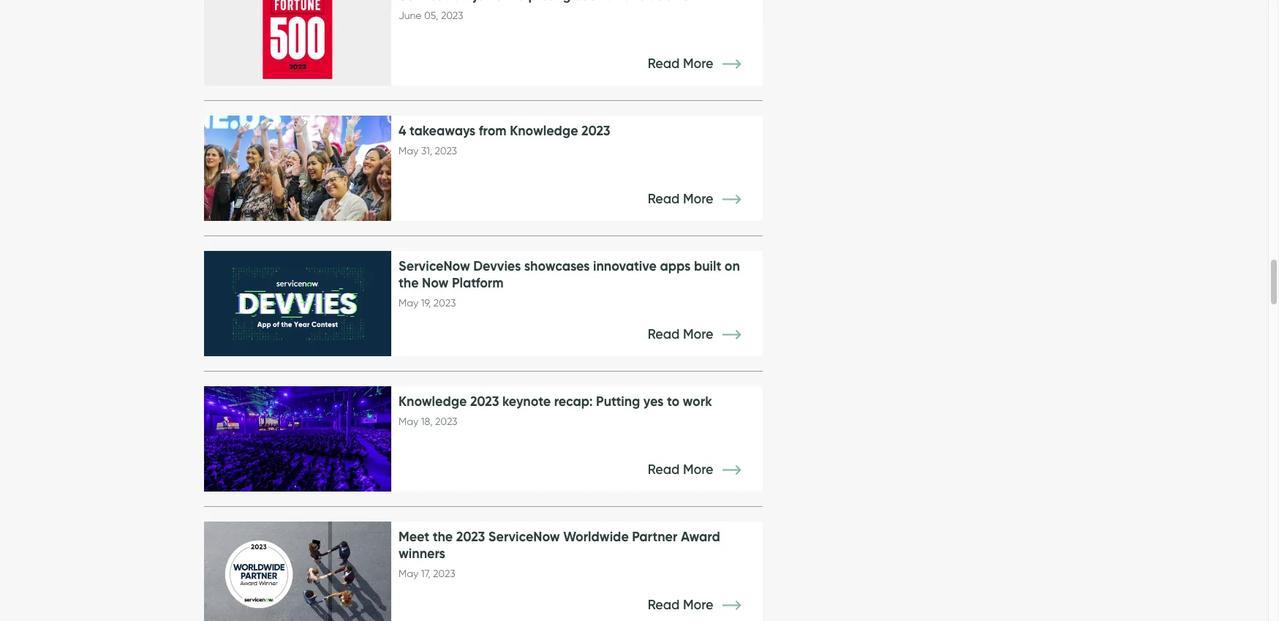 Task type: vqa. For each thing, say whether or not it's contained in the screenshot.
May
yes



Task type: locate. For each thing, give the bounding box(es) containing it.
4 read from the top
[[648, 462, 680, 478]]

2 read more link from the top
[[648, 191, 763, 207]]

1 vertical spatial knowledge
[[399, 393, 467, 410]]

to
[[667, 393, 680, 410]]

the left now
[[399, 275, 419, 291]]

apps
[[660, 258, 691, 275]]

4 may from the top
[[399, 568, 419, 580]]

4 takeaways from knowledge 2023 may 31, 2023
[[399, 122, 611, 157]]

servicenow up 19,
[[399, 258, 470, 275]]

may left 18,
[[399, 416, 419, 428]]

read more for 2023
[[648, 191, 717, 207]]

servicenow inside servicenow devvies showcases innovative apps built on the now platform may 19, 2023
[[399, 258, 470, 275]]

5 read more from the top
[[648, 597, 717, 613]]

read more link
[[648, 56, 763, 72], [648, 191, 763, 207], [648, 326, 763, 343], [648, 462, 763, 478], [648, 597, 763, 613]]

more for knowledge 2023 keynote recap: putting yes to work
[[683, 462, 714, 478]]

05,
[[424, 10, 439, 22]]

3 read more from the top
[[648, 326, 717, 343]]

may left 19,
[[399, 297, 419, 310]]

putting
[[596, 393, 640, 410]]

read for apps
[[648, 326, 680, 343]]

3 read more link from the top
[[648, 326, 763, 343]]

3 more from the top
[[683, 326, 714, 343]]

work
[[683, 393, 712, 410]]

read more for putting
[[648, 462, 717, 478]]

recap:
[[554, 393, 593, 410]]

4 more from the top
[[683, 462, 714, 478]]

wide view of thousands of people seated to hear the knowledge 2023 keynote image
[[204, 386, 391, 492]]

read more link for meet the 2023 servicenow worldwide partner award winners
[[648, 597, 763, 613]]

read more
[[648, 56, 717, 72], [648, 191, 717, 207], [648, 326, 717, 343], [648, 462, 717, 478], [648, 597, 717, 613]]

meet
[[399, 528, 430, 545]]

1 horizontal spatial servicenow
[[489, 528, 560, 545]]

read
[[648, 56, 680, 72], [648, 191, 680, 207], [648, 326, 680, 343], [648, 462, 680, 478], [648, 597, 680, 613]]

the inside meet the 2023 servicenow worldwide partner award winners may 17, 2023
[[433, 528, 453, 545]]

knowledge 2023 takeaways: a group of women raising their hands image
[[204, 116, 391, 221]]

1 horizontal spatial the
[[433, 528, 453, 545]]

2 may from the top
[[399, 297, 419, 310]]

0 horizontal spatial the
[[399, 275, 419, 291]]

now
[[422, 275, 449, 291]]

may left '31,'
[[399, 145, 419, 157]]

servicenow inside meet the 2023 servicenow worldwide partner award winners may 17, 2023
[[489, 528, 560, 545]]

the inside servicenow devvies showcases innovative apps built on the now platform may 19, 2023
[[399, 275, 419, 291]]

0 horizontal spatial servicenow
[[399, 258, 470, 275]]

1 may from the top
[[399, 145, 419, 157]]

5 read from the top
[[648, 597, 680, 613]]

3 read from the top
[[648, 326, 680, 343]]

the right meet
[[433, 528, 453, 545]]

0 vertical spatial the
[[399, 275, 419, 291]]

0 horizontal spatial knowledge
[[399, 393, 467, 410]]

read more link for knowledge 2023 keynote recap: putting yes to work
[[648, 462, 763, 478]]

read more link for servicenow devvies showcases innovative apps built on the now platform
[[648, 326, 763, 343]]

2023 inside servicenow devvies showcases innovative apps built on the now platform may 19, 2023
[[434, 297, 456, 310]]

may left 17,
[[399, 568, 419, 580]]

1 horizontal spatial knowledge
[[510, 122, 578, 139]]

3 may from the top
[[399, 416, 419, 428]]

award
[[681, 528, 720, 545]]

servicenow left worldwide
[[489, 528, 560, 545]]

fortune 500 2023 image
[[204, 0, 391, 86]]

5 read more link from the top
[[648, 597, 763, 613]]

devvies
[[474, 258, 521, 275]]

june 05, 2023
[[399, 10, 463, 22]]

more
[[683, 56, 714, 72], [683, 191, 714, 207], [683, 326, 714, 343], [683, 462, 714, 478], [683, 597, 714, 613]]

takeaways
[[410, 122, 476, 139]]

knowledge
[[510, 122, 578, 139], [399, 393, 467, 410]]

5 more from the top
[[683, 597, 714, 613]]

1 read more from the top
[[648, 56, 717, 72]]

0 vertical spatial servicenow
[[399, 258, 470, 275]]

may
[[399, 145, 419, 157], [399, 297, 419, 310], [399, 416, 419, 428], [399, 568, 419, 580]]

meet the 2023 servicenow worldwide partner award winners may 17, 2023
[[399, 528, 720, 580]]

1 vertical spatial the
[[433, 528, 453, 545]]

knowledge right "from"
[[510, 122, 578, 139]]

servicenow
[[399, 258, 470, 275], [489, 528, 560, 545]]

4 read more from the top
[[648, 462, 717, 478]]

the
[[399, 275, 419, 291], [433, 528, 453, 545]]

worldwide
[[563, 528, 629, 545]]

2 more from the top
[[683, 191, 714, 207]]

2023
[[441, 10, 463, 22], [582, 122, 611, 139], [435, 145, 457, 157], [434, 297, 456, 310], [470, 393, 499, 410], [435, 416, 458, 428], [456, 528, 485, 545], [433, 568, 456, 580]]

keynote
[[503, 393, 551, 410]]

read for putting
[[648, 462, 680, 478]]

0 vertical spatial knowledge
[[510, 122, 578, 139]]

knowledge up 18,
[[399, 393, 467, 410]]

4 read more link from the top
[[648, 462, 763, 478]]

2 read from the top
[[648, 191, 680, 207]]

1 vertical spatial servicenow
[[489, 528, 560, 545]]

2 read more from the top
[[648, 191, 717, 207]]

read for 2023
[[648, 191, 680, 207]]



Task type: describe. For each thing, give the bounding box(es) containing it.
from
[[479, 122, 507, 139]]

innovative
[[593, 258, 657, 275]]

read more link for 4 takeaways from knowledge 2023
[[648, 191, 763, 207]]

june
[[399, 10, 422, 22]]

showcases
[[524, 258, 590, 275]]

platform
[[452, 275, 504, 291]]

may inside the knowledge 2023 keynote recap: putting yes to work may 18, 2023
[[399, 416, 419, 428]]

yes
[[644, 393, 664, 410]]

more for meet the 2023 servicenow worldwide partner award winners
[[683, 597, 714, 613]]

may inside servicenow devvies showcases innovative apps built on the now platform may 19, 2023
[[399, 297, 419, 310]]

2023 worldwide partner award winner: 3 duos of people shaking hands image
[[204, 522, 391, 621]]

knowledge inside 4 takeaways from knowledge 2023 may 31, 2023
[[510, 122, 578, 139]]

more for servicenow devvies showcases innovative apps built on the now platform
[[683, 326, 714, 343]]

winners
[[399, 545, 446, 562]]

1 read more link from the top
[[648, 56, 763, 72]]

31,
[[421, 145, 432, 157]]

partner
[[632, 528, 678, 545]]

read more for apps
[[648, 326, 717, 343]]

18,
[[421, 416, 433, 428]]

19,
[[421, 297, 431, 310]]

on
[[725, 258, 740, 275]]

more for 4 takeaways from knowledge 2023
[[683, 191, 714, 207]]

may inside meet the 2023 servicenow worldwide partner award winners may 17, 2023
[[399, 568, 419, 580]]

knowledge 2023 keynote recap: putting yes to work may 18, 2023
[[399, 393, 712, 428]]

knowledge inside the knowledge 2023 keynote recap: putting yes to work may 18, 2023
[[399, 393, 467, 410]]

may inside 4 takeaways from knowledge 2023 may 31, 2023
[[399, 145, 419, 157]]

4
[[399, 122, 406, 139]]

built
[[694, 258, 722, 275]]

1 read from the top
[[648, 56, 680, 72]]

read more for worldwide
[[648, 597, 717, 613]]

17,
[[421, 568, 431, 580]]

servicenow devvies app of the year contest – innovative apps image
[[204, 251, 391, 356]]

read for worldwide
[[648, 597, 680, 613]]

servicenow devvies showcases innovative apps built on the now platform may 19, 2023
[[399, 258, 740, 310]]

1 more from the top
[[683, 56, 714, 72]]



